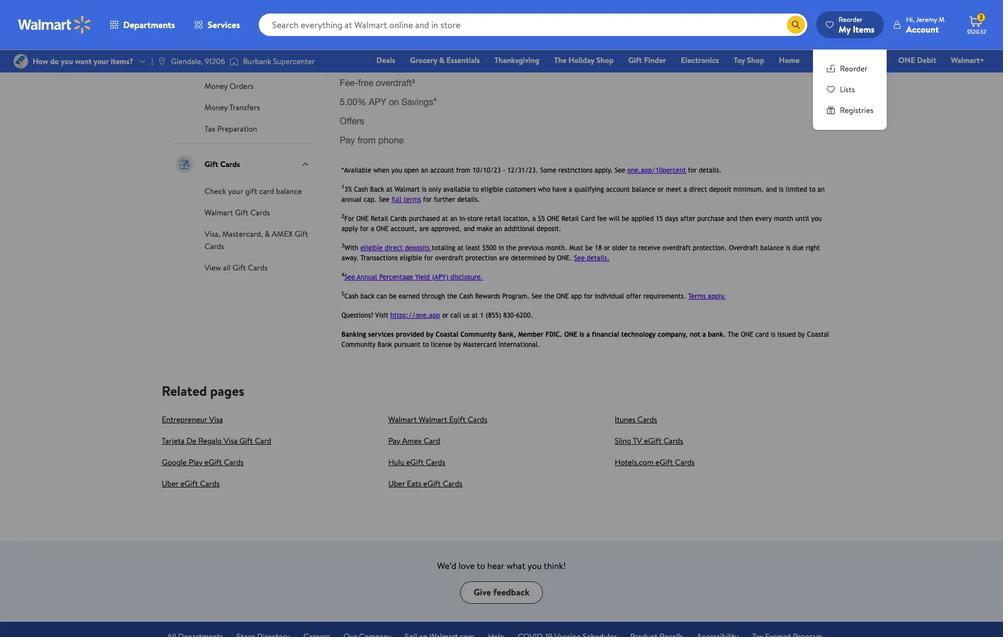Task type: describe. For each thing, give the bounding box(es) containing it.
all
[[223, 262, 231, 273]]

give feedback button
[[460, 582, 543, 604]]

google play egift cards
[[162, 457, 244, 468]]

pay amex card
[[388, 435, 440, 447]]

money transfers
[[205, 102, 260, 113]]

& for grocery
[[439, 55, 445, 66]]

2 horizontal spatial walmart
[[419, 414, 447, 425]]

3 $520.32
[[967, 12, 986, 35]]

thanksgiving link
[[490, 54, 545, 66]]

tax
[[205, 123, 216, 134]]

deposit & withdraw cash link
[[205, 58, 291, 70]]

one debit
[[899, 55, 937, 66]]

uber egift cards
[[162, 478, 220, 489]]

deposit & withdraw cash
[[205, 59, 291, 70]]

egift right play
[[204, 457, 222, 468]]

give feedback
[[474, 587, 530, 599]]

walmart for walmart walmart egift cards
[[388, 414, 417, 425]]

card
[[259, 186, 274, 197]]

gift inside visa, mastercard, & amex gift cards
[[295, 228, 308, 240]]

uber eats egift cards
[[388, 478, 463, 489]]

walmart gift cards
[[205, 207, 270, 218]]

related pages
[[162, 381, 244, 400]]

gift finder
[[628, 55, 666, 66]]

money orders link
[[205, 79, 254, 92]]

deals link
[[371, 54, 400, 66]]

check your gift card balance
[[205, 186, 302, 197]]

your
[[228, 186, 243, 197]]

& inside visa, mastercard, & amex gift cards
[[265, 228, 270, 240]]

2 card from the left
[[424, 435, 440, 447]]

cash
[[275, 59, 291, 70]]

1 shop from the left
[[597, 55, 614, 66]]

google play egift cards link
[[162, 457, 244, 468]]

jeremy
[[916, 14, 937, 24]]

one
[[899, 55, 915, 66]]

hotels.com
[[615, 457, 654, 468]]

entrepreneur visa
[[162, 414, 223, 425]]

egift right eats
[[423, 478, 441, 489]]

amex
[[402, 435, 422, 447]]

sling tv egift cards link
[[615, 435, 683, 447]]

egift
[[449, 414, 466, 425]]

services button
[[185, 11, 250, 38]]

toy shop
[[734, 55, 765, 66]]

registries link
[[827, 105, 874, 116]]

the holiday shop
[[554, 55, 614, 66]]

services
[[208, 19, 240, 31]]

gift right regalo
[[240, 435, 253, 447]]

search icon image
[[792, 20, 801, 29]]

the
[[554, 55, 567, 66]]

cards down google play egift cards link at the left
[[200, 478, 220, 489]]

toy
[[734, 55, 745, 66]]

think!
[[544, 560, 566, 572]]

uber eats egift cards link
[[388, 478, 463, 489]]

what
[[507, 560, 526, 572]]

uber for uber egift cards
[[162, 478, 179, 489]]

gift finder link
[[623, 54, 671, 66]]

walmart gift cards link
[[205, 206, 270, 218]]

walmart+ link
[[946, 54, 990, 66]]

home
[[779, 55, 800, 66]]

sling tv egift cards
[[615, 435, 683, 447]]

thanksgiving
[[495, 55, 540, 66]]

tax preparation link
[[205, 122, 257, 134]]

check your gift card balance link
[[205, 185, 302, 197]]

my
[[839, 23, 851, 35]]

egift down play
[[180, 478, 198, 489]]

cashing
[[228, 16, 255, 28]]

1 vertical spatial visa
[[224, 435, 238, 447]]

entrepreneur
[[162, 414, 207, 425]]

registries
[[840, 105, 874, 116]]

toy shop link
[[729, 54, 770, 66]]

2 shop from the left
[[747, 55, 765, 66]]

gift
[[245, 186, 257, 197]]

gift right gift cards icon
[[205, 159, 218, 170]]

hotels.com egift cards
[[615, 457, 695, 468]]

cards right egift
[[468, 414, 487, 425]]

hi,
[[906, 14, 915, 24]]

egift right tv
[[644, 435, 662, 447]]

walmart for walmart gift cards
[[205, 207, 233, 218]]

tv
[[633, 435, 642, 447]]

cards up sling tv egift cards link
[[638, 414, 657, 425]]

view all gift cards link
[[205, 261, 268, 273]]

grocery & essentials
[[410, 55, 480, 66]]

we'd love to hear what you think!
[[437, 560, 566, 572]]

departments button
[[100, 11, 185, 38]]

debit
[[917, 55, 937, 66]]

gift up mastercard,
[[235, 207, 249, 218]]

walmart image
[[18, 16, 91, 34]]

hulu
[[388, 457, 404, 468]]

m
[[939, 14, 945, 24]]

feedback
[[493, 587, 530, 599]]

electronics link
[[676, 54, 724, 66]]

view
[[205, 262, 221, 273]]

google
[[162, 457, 187, 468]]

orders
[[230, 80, 254, 92]]

& for deposit
[[233, 59, 238, 70]]

itunes cards link
[[615, 414, 657, 425]]



Task type: locate. For each thing, give the bounding box(es) containing it.
& left the "amex"
[[265, 228, 270, 240]]

check
[[205, 16, 226, 28], [205, 186, 226, 197]]

cards down the 'tarjeta de regalo visa gift card'
[[224, 457, 244, 468]]

gift cards image
[[173, 153, 196, 176]]

deposit
[[205, 59, 231, 70]]

1 uber from the left
[[162, 478, 179, 489]]

visa,
[[205, 228, 220, 240]]

1 check from the top
[[205, 16, 226, 28]]

money for money transfers
[[205, 102, 228, 113]]

gift
[[628, 55, 642, 66], [205, 159, 218, 170], [235, 207, 249, 218], [295, 228, 308, 240], [233, 262, 246, 273], [240, 435, 253, 447]]

walmart up the visa,
[[205, 207, 233, 218]]

cards up hotels.com egift cards in the right of the page
[[664, 435, 683, 447]]

1 horizontal spatial shop
[[747, 55, 765, 66]]

money inside "link"
[[205, 102, 228, 113]]

entrepreneur visa link
[[162, 414, 223, 425]]

withdraw
[[240, 59, 273, 70]]

preparation
[[217, 123, 257, 134]]

uber for uber eats egift cards
[[388, 478, 405, 489]]

hotels.com egift cards link
[[615, 457, 695, 468]]

money down deposit
[[205, 80, 228, 92]]

egift down sling tv egift cards link
[[656, 457, 673, 468]]

money for money orders
[[205, 80, 228, 92]]

tarjeta de regalo visa gift card
[[162, 435, 271, 447]]

registry link
[[850, 54, 889, 66]]

egift right hulu
[[406, 457, 424, 468]]

the holiday shop link
[[549, 54, 619, 66]]

walmart up the pay
[[388, 414, 417, 425]]

1 horizontal spatial visa
[[224, 435, 238, 447]]

card right amex
[[424, 435, 440, 447]]

cards down sling tv egift cards link
[[675, 457, 695, 468]]

1 card from the left
[[255, 435, 271, 447]]

& right grocery
[[439, 55, 445, 66]]

1 horizontal spatial uber
[[388, 478, 405, 489]]

hulu egift cards link
[[388, 457, 446, 468]]

fashion
[[814, 55, 841, 66]]

0 horizontal spatial &
[[233, 59, 238, 70]]

check for check cashing
[[205, 16, 226, 28]]

1 vertical spatial check
[[205, 186, 226, 197]]

you
[[528, 560, 542, 572]]

to
[[477, 560, 485, 572]]

tarjeta de regalo visa gift card link
[[162, 435, 271, 447]]

regalo
[[198, 435, 222, 447]]

visa right regalo
[[224, 435, 238, 447]]

1 horizontal spatial card
[[424, 435, 440, 447]]

eats
[[407, 478, 421, 489]]

cards down card at the top of the page
[[250, 207, 270, 218]]

reorder for reorder my items
[[839, 14, 863, 24]]

0 horizontal spatial visa
[[209, 414, 223, 425]]

walmart left egift
[[419, 414, 447, 425]]

reorder up registry
[[839, 14, 863, 24]]

registry
[[855, 55, 884, 66]]

related
[[162, 381, 207, 400]]

check cashing
[[205, 16, 255, 28]]

2 money from the top
[[205, 102, 228, 113]]

& right deposit
[[233, 59, 238, 70]]

check left your
[[205, 186, 226, 197]]

grocery & essentials link
[[405, 54, 485, 66]]

reorder my items
[[839, 14, 875, 35]]

deals
[[377, 55, 395, 66]]

gift inside 'link'
[[628, 55, 642, 66]]

check cashing link
[[205, 15, 255, 28]]

itunes cards
[[615, 414, 657, 425]]

shop right holiday
[[597, 55, 614, 66]]

itunes
[[615, 414, 636, 425]]

visa
[[209, 414, 223, 425], [224, 435, 238, 447]]

shop right toy
[[747, 55, 765, 66]]

$520.32
[[967, 28, 986, 35]]

1 vertical spatial money
[[205, 102, 228, 113]]

cards
[[220, 159, 240, 170], [250, 207, 270, 218], [205, 241, 224, 252], [248, 262, 268, 273], [468, 414, 487, 425], [638, 414, 657, 425], [664, 435, 683, 447], [224, 457, 244, 468], [426, 457, 446, 468], [675, 457, 695, 468], [200, 478, 220, 489], [443, 478, 463, 489]]

home link
[[774, 54, 805, 66]]

view all gift cards
[[205, 262, 268, 273]]

gift right the "amex"
[[295, 228, 308, 240]]

gift right all
[[233, 262, 246, 273]]

0 horizontal spatial shop
[[597, 55, 614, 66]]

pages
[[210, 381, 244, 400]]

money up tax at left
[[205, 102, 228, 113]]

card
[[255, 435, 271, 447], [424, 435, 440, 447]]

one debit link
[[893, 54, 942, 66]]

0 vertical spatial money
[[205, 80, 228, 92]]

walmart+
[[951, 55, 985, 66]]

de
[[187, 435, 197, 447]]

visa up the 'tarjeta de regalo visa gift card'
[[209, 414, 223, 425]]

uber
[[162, 478, 179, 489], [388, 478, 405, 489]]

grocery
[[410, 55, 437, 66]]

Search search field
[[259, 14, 807, 36]]

2 uber from the left
[[388, 478, 405, 489]]

1 horizontal spatial walmart
[[388, 414, 417, 425]]

pay
[[388, 435, 400, 447]]

gift left finder at top
[[628, 55, 642, 66]]

hulu egift cards
[[388, 457, 446, 468]]

cards up the uber eats egift cards
[[426, 457, 446, 468]]

&
[[439, 55, 445, 66], [233, 59, 238, 70], [265, 228, 270, 240]]

tarjeta
[[162, 435, 185, 447]]

check for check your gift card balance
[[205, 186, 226, 197]]

cards right eats
[[443, 478, 463, 489]]

hi, jeremy m account
[[906, 14, 945, 35]]

amex
[[272, 228, 293, 240]]

reorder inside 'reorder my items'
[[839, 14, 863, 24]]

0 horizontal spatial card
[[255, 435, 271, 447]]

money
[[205, 80, 228, 92], [205, 102, 228, 113]]

give
[[474, 587, 491, 599]]

fashion link
[[809, 54, 846, 66]]

1 horizontal spatial &
[[265, 228, 270, 240]]

visa, mastercard, & amex gift cards link
[[205, 227, 308, 252]]

0 vertical spatial visa
[[209, 414, 223, 425]]

card right regalo
[[255, 435, 271, 447]]

holiday
[[569, 55, 595, 66]]

2 check from the top
[[205, 186, 226, 197]]

we'd
[[437, 560, 457, 572]]

1 money from the top
[[205, 80, 228, 92]]

uber egift cards link
[[162, 478, 220, 489]]

reorder link
[[827, 63, 874, 75]]

hear
[[487, 560, 505, 572]]

2 horizontal spatial &
[[439, 55, 445, 66]]

uber left eats
[[388, 478, 405, 489]]

0 vertical spatial check
[[205, 16, 226, 28]]

reorder for reorder
[[840, 63, 868, 74]]

money transfers link
[[205, 101, 260, 113]]

0 horizontal spatial walmart
[[205, 207, 233, 218]]

check left cashing
[[205, 16, 226, 28]]

1 vertical spatial reorder
[[840, 63, 868, 74]]

love
[[459, 560, 475, 572]]

uber down google
[[162, 478, 179, 489]]

0 vertical spatial reorder
[[839, 14, 863, 24]]

cards down the visa,
[[205, 241, 224, 252]]

play
[[189, 457, 203, 468]]

transfers
[[229, 102, 260, 113]]

cards up your
[[220, 159, 240, 170]]

money orders
[[205, 80, 254, 92]]

lists
[[840, 84, 855, 95]]

pay amex card link
[[388, 435, 440, 447]]

lists link
[[827, 84, 874, 96]]

cards inside visa, mastercard, & amex gift cards
[[205, 241, 224, 252]]

cards down visa, mastercard, & amex gift cards
[[248, 262, 268, 273]]

0 horizontal spatial uber
[[162, 478, 179, 489]]

reorder up lists link at top right
[[840, 63, 868, 74]]

tax preparation
[[205, 123, 257, 134]]

Walmart Site-Wide search field
[[259, 14, 807, 36]]



Task type: vqa. For each thing, say whether or not it's contained in the screenshot.
rightmost SHOP
yes



